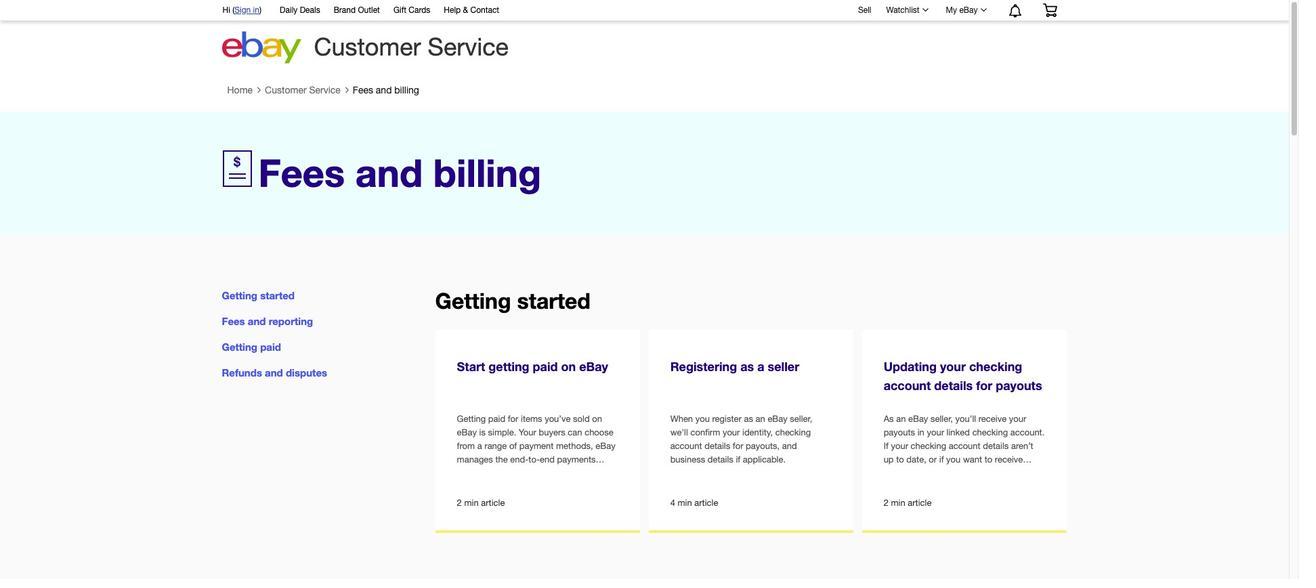 Task type: locate. For each thing, give the bounding box(es) containing it.
fees and billing
[[353, 85, 419, 96], [259, 150, 542, 195]]

getting paid for items you've sold on ebay is simple. your buyers can choose from a range of payment methods, ebay manages the end-to-end payments process, and you receive your funds directly in your checking account. 2 min article
[[457, 414, 616, 508]]

customer down outlet
[[314, 33, 421, 61]]

account.
[[555, 482, 590, 492]]

for inside "getting paid for items you've sold on ebay is simple. your buyers can choose from a range of payment methods, ebay manages the end-to-end payments process, and you receive your funds directly in your checking account. 2 min article"
[[508, 414, 519, 424]]

3 article from the left
[[908, 498, 932, 508]]

2 horizontal spatial min
[[891, 498, 906, 508]]

service
[[428, 33, 509, 61], [309, 85, 341, 96]]

1 horizontal spatial paid
[[488, 414, 506, 424]]

1 article from the left
[[481, 498, 505, 508]]

you inside "getting paid for items you've sold on ebay is simple. your buyers can choose from a range of payment methods, ebay manages the end-to-end payments process, and you receive your funds directly in your checking account. 2 min article"
[[511, 469, 525, 479]]

0 vertical spatial fees
[[353, 85, 373, 96]]

on inside "getting paid for items you've sold on ebay is simple. your buyers can choose from a range of payment methods, ebay manages the end-to-end payments process, and you receive your funds directly in your checking account. 2 min article"
[[592, 414, 602, 424]]

watchlist
[[887, 5, 920, 15]]

getting started up fees and reporting link
[[222, 289, 295, 302]]

1 vertical spatial paid
[[533, 359, 558, 374]]

end-
[[511, 455, 529, 465]]

details down the confirm
[[705, 441, 731, 452]]

customer service down gift cards link
[[314, 33, 509, 61]]

sign in link
[[235, 5, 260, 15]]

in inside account navigation
[[253, 5, 260, 15]]

0 horizontal spatial started
[[260, 289, 295, 302]]

your
[[941, 359, 966, 374], [723, 428, 740, 438], [558, 469, 575, 479], [497, 482, 515, 492]]

0 horizontal spatial article
[[481, 498, 505, 508]]

you inside when you register as an ebay seller, we'll confirm your identity, checking account details for payouts, and business details if applicable.
[[696, 414, 710, 424]]

0 horizontal spatial paid
[[260, 341, 281, 353]]

1 vertical spatial customer service
[[265, 85, 341, 96]]

range
[[485, 441, 507, 452]]

2 vertical spatial for
[[733, 441, 744, 452]]

paid right getting at left bottom
[[533, 359, 558, 374]]

1 vertical spatial fees and billing
[[259, 150, 542, 195]]

1 vertical spatial checking
[[776, 428, 811, 438]]

your right 'updating'
[[941, 359, 966, 374]]

2 article from the left
[[695, 498, 719, 508]]

choose
[[585, 428, 614, 438]]

and
[[376, 85, 392, 96], [356, 150, 423, 195], [248, 315, 266, 327], [265, 367, 283, 379], [783, 441, 797, 452], [493, 469, 508, 479]]

1 vertical spatial in
[[488, 482, 495, 492]]

sell
[[859, 5, 872, 15]]

1 horizontal spatial on
[[592, 414, 602, 424]]

customer
[[314, 33, 421, 61], [265, 85, 307, 96]]

simple.
[[488, 428, 517, 438]]

started
[[517, 288, 591, 314], [260, 289, 295, 302]]

customer service inside the 'fees and billing' main content
[[265, 85, 341, 96]]

start
[[457, 359, 485, 374]]

ebay inside account navigation
[[960, 5, 978, 15]]

1 horizontal spatial min
[[678, 498, 692, 508]]

2 horizontal spatial checking
[[970, 359, 1023, 374]]

0 horizontal spatial 2
[[457, 498, 462, 508]]

on up you've
[[562, 359, 576, 374]]

1 vertical spatial fees
[[259, 150, 345, 195]]

getting up refunds
[[222, 341, 258, 353]]

a
[[758, 359, 765, 374], [478, 441, 482, 452]]

buyers
[[539, 428, 566, 438]]

1 horizontal spatial service
[[428, 33, 509, 61]]

0 vertical spatial on
[[562, 359, 576, 374]]

checking down receive on the left
[[517, 482, 553, 492]]

ebay up from at left
[[457, 428, 477, 438]]

account up business on the bottom of page
[[671, 441, 702, 452]]

getting started
[[435, 288, 591, 314], [222, 289, 295, 302]]

brand outlet link
[[334, 3, 380, 18]]

to-
[[529, 455, 540, 465]]

end
[[540, 455, 555, 465]]

0 horizontal spatial fees
[[222, 315, 245, 327]]

billing
[[395, 85, 419, 96], [434, 150, 542, 195]]

help & contact
[[444, 5, 500, 15]]

0 horizontal spatial min
[[465, 498, 479, 508]]

checking up payouts
[[970, 359, 1023, 374]]

details down 'updating'
[[935, 378, 973, 393]]

seller
[[768, 359, 800, 374]]

1 vertical spatial a
[[478, 441, 482, 452]]

paid up simple.
[[488, 414, 506, 424]]

fees for fees and billing link
[[353, 85, 373, 96]]

for inside updating your checking account details for payouts
[[977, 378, 993, 393]]

and inside "getting paid for items you've sold on ebay is simple. your buyers can choose from a range of payment methods, ebay manages the end-to-end payments process, and you receive your funds directly in your checking account. 2 min article"
[[493, 469, 508, 479]]

you
[[696, 414, 710, 424], [511, 469, 525, 479]]

getting paid link
[[222, 341, 281, 353]]

article for registering as a seller
[[695, 498, 719, 508]]

0 horizontal spatial in
[[253, 5, 260, 15]]

2 min from the left
[[678, 498, 692, 508]]

paid for getting paid for items you've sold on ebay is simple. your buyers can choose from a range of payment methods, ebay manages the end-to-end payments process, and you receive your funds directly in your checking account. 2 min article
[[488, 414, 506, 424]]

fees for fees and reporting link
[[222, 315, 245, 327]]

1 vertical spatial service
[[309, 85, 341, 96]]

for inside when you register as an ebay seller, we'll confirm your identity, checking account details for payouts, and business details if applicable.
[[733, 441, 744, 452]]

help & contact link
[[444, 3, 500, 18]]

refunds and disputes link
[[222, 367, 327, 379]]

you down end-
[[511, 469, 525, 479]]

customer service
[[314, 33, 509, 61], [265, 85, 341, 96]]

payouts,
[[746, 441, 780, 452]]

getting started up getting at left bottom
[[435, 288, 591, 314]]

1 2 from the left
[[457, 498, 462, 508]]

1 horizontal spatial in
[[488, 482, 495, 492]]

service down help & contact link
[[428, 33, 509, 61]]

account down 'updating'
[[884, 378, 931, 393]]

getting inside "getting paid for items you've sold on ebay is simple. your buyers can choose from a range of payment methods, ebay manages the end-to-end payments process, and you receive your funds directly in your checking account. 2 min article"
[[457, 414, 486, 424]]

fees and reporting
[[222, 315, 313, 327]]

0 horizontal spatial account
[[671, 441, 702, 452]]

getting up start
[[435, 288, 511, 314]]

min for registering as a seller
[[678, 498, 692, 508]]

0 horizontal spatial for
[[508, 414, 519, 424]]

1 vertical spatial account
[[671, 441, 702, 452]]

paid down fees and reporting link
[[260, 341, 281, 353]]

customer service link
[[265, 85, 341, 96]]

1 horizontal spatial 2
[[884, 498, 889, 508]]

paid for getting paid
[[260, 341, 281, 353]]

2 horizontal spatial paid
[[533, 359, 558, 374]]

0 horizontal spatial service
[[309, 85, 341, 96]]

0 vertical spatial for
[[977, 378, 993, 393]]

in
[[253, 5, 260, 15], [488, 482, 495, 492]]

0 horizontal spatial customer
[[265, 85, 307, 96]]

ebay right my
[[960, 5, 978, 15]]

daily deals
[[280, 5, 320, 15]]

1 horizontal spatial customer
[[314, 33, 421, 61]]

ebay
[[960, 5, 978, 15], [580, 359, 609, 374], [768, 414, 788, 424], [457, 428, 477, 438], [596, 441, 616, 452]]

ebay right an
[[768, 414, 788, 424]]

customer right home link
[[265, 85, 307, 96]]

as left an
[[744, 414, 754, 424]]

in right directly
[[488, 482, 495, 492]]

)
[[260, 5, 262, 15]]

for
[[977, 378, 993, 393], [508, 414, 519, 424], [733, 441, 744, 452]]

checking inside when you register as an ebay seller, we'll confirm your identity, checking account details for payouts, and business details if applicable.
[[776, 428, 811, 438]]

a right from at left
[[478, 441, 482, 452]]

1 horizontal spatial article
[[695, 498, 719, 508]]

methods,
[[556, 441, 593, 452]]

home
[[227, 85, 253, 96]]

0 vertical spatial account
[[884, 378, 931, 393]]

gift
[[394, 5, 407, 15]]

customer service right home link
[[265, 85, 341, 96]]

watchlist link
[[879, 2, 935, 18]]

1 vertical spatial you
[[511, 469, 525, 479]]

0 vertical spatial details
[[935, 378, 973, 393]]

2 vertical spatial fees
[[222, 315, 245, 327]]

0 horizontal spatial checking
[[517, 482, 553, 492]]

checking inside updating your checking account details for payouts
[[970, 359, 1023, 374]]

3 min from the left
[[891, 498, 906, 508]]

gift cards link
[[394, 3, 431, 18]]

0 horizontal spatial you
[[511, 469, 525, 479]]

items
[[521, 414, 543, 424]]

min
[[465, 498, 479, 508], [678, 498, 692, 508], [891, 498, 906, 508]]

in inside "getting paid for items you've sold on ebay is simple. your buyers can choose from a range of payment methods, ebay manages the end-to-end payments process, and you receive your funds directly in your checking account. 2 min article"
[[488, 482, 495, 492]]

1 horizontal spatial account
[[884, 378, 931, 393]]

in right the sign in the top left of the page
[[253, 5, 260, 15]]

0 vertical spatial checking
[[970, 359, 1023, 374]]

customer service inside banner
[[314, 33, 509, 61]]

service left fees and billing link
[[309, 85, 341, 96]]

your down the register
[[723, 428, 740, 438]]

reporting
[[269, 315, 313, 327]]

for up simple.
[[508, 414, 519, 424]]

0 horizontal spatial a
[[478, 441, 482, 452]]

0 horizontal spatial getting started
[[222, 289, 295, 302]]

0 vertical spatial billing
[[395, 85, 419, 96]]

2 horizontal spatial for
[[977, 378, 993, 393]]

business
[[671, 455, 706, 465]]

ebay up sold
[[580, 359, 609, 374]]

your
[[519, 428, 537, 438]]

2 horizontal spatial fees
[[353, 85, 373, 96]]

updating
[[884, 359, 937, 374]]

1 vertical spatial billing
[[434, 150, 542, 195]]

a left seller
[[758, 359, 765, 374]]

1 horizontal spatial billing
[[434, 150, 542, 195]]

1 vertical spatial on
[[592, 414, 602, 424]]

paid
[[260, 341, 281, 353], [533, 359, 558, 374], [488, 414, 506, 424]]

details left if
[[708, 455, 734, 465]]

2 horizontal spatial article
[[908, 498, 932, 508]]

1 vertical spatial for
[[508, 414, 519, 424]]

checking down seller,
[[776, 428, 811, 438]]

on
[[562, 359, 576, 374], [592, 414, 602, 424]]

0 vertical spatial a
[[758, 359, 765, 374]]

register
[[713, 414, 742, 424]]

1 min from the left
[[465, 498, 479, 508]]

1 horizontal spatial fees
[[259, 150, 345, 195]]

0 vertical spatial you
[[696, 414, 710, 424]]

article inside "getting paid for items you've sold on ebay is simple. your buyers can choose from a range of payment methods, ebay manages the end-to-end payments process, and you receive your funds directly in your checking account. 2 min article"
[[481, 498, 505, 508]]

fees and reporting link
[[222, 315, 313, 327]]

2 2 from the left
[[884, 498, 889, 508]]

0 vertical spatial paid
[[260, 341, 281, 353]]

of
[[510, 441, 517, 452]]

0 vertical spatial customer service
[[314, 33, 509, 61]]

paid inside "getting paid for items you've sold on ebay is simple. your buyers can choose from a range of payment methods, ebay manages the end-to-end payments process, and you receive your funds directly in your checking account. 2 min article"
[[488, 414, 506, 424]]

for left payouts
[[977, 378, 993, 393]]

daily deals link
[[280, 3, 320, 18]]

1 horizontal spatial you
[[696, 414, 710, 424]]

you up the confirm
[[696, 414, 710, 424]]

checking
[[970, 359, 1023, 374], [776, 428, 811, 438], [517, 482, 553, 492]]

for up if
[[733, 441, 744, 452]]

getting up is at the bottom left of page
[[457, 414, 486, 424]]

1 vertical spatial customer
[[265, 85, 307, 96]]

details
[[935, 378, 973, 393], [705, 441, 731, 452], [708, 455, 734, 465]]

on up choose at bottom left
[[592, 414, 602, 424]]

2 vertical spatial checking
[[517, 482, 553, 492]]

fees
[[353, 85, 373, 96], [259, 150, 345, 195], [222, 315, 245, 327]]

1 vertical spatial as
[[744, 414, 754, 424]]

getting
[[435, 288, 511, 314], [222, 289, 258, 302], [222, 341, 258, 353], [457, 414, 486, 424]]

0 vertical spatial customer
[[314, 33, 421, 61]]

0 vertical spatial in
[[253, 5, 260, 15]]

1 horizontal spatial for
[[733, 441, 744, 452]]

as left seller
[[741, 359, 754, 374]]

1 horizontal spatial checking
[[776, 428, 811, 438]]

0 vertical spatial service
[[428, 33, 509, 61]]

2 vertical spatial paid
[[488, 414, 506, 424]]



Task type: describe. For each thing, give the bounding box(es) containing it.
identity,
[[743, 428, 773, 438]]

help
[[444, 5, 461, 15]]

your up account. at the left bottom of page
[[558, 469, 575, 479]]

the
[[496, 455, 508, 465]]

article for updating your checking account details for payouts
[[908, 498, 932, 508]]

getting paid
[[222, 341, 281, 353]]

your down the
[[497, 482, 515, 492]]

2 inside "getting paid for items you've sold on ebay is simple. your buyers can choose from a range of payment methods, ebay manages the end-to-end payments process, and you receive your funds directly in your checking account. 2 min article"
[[457, 498, 462, 508]]

(
[[233, 5, 235, 15]]

registering as a seller
[[671, 359, 800, 374]]

your inside when you register as an ebay seller, we'll confirm your identity, checking account details for payouts, and business details if applicable.
[[723, 428, 740, 438]]

my
[[946, 5, 958, 15]]

directly
[[457, 482, 486, 492]]

customer inside the 'fees and billing' main content
[[265, 85, 307, 96]]

1 vertical spatial details
[[705, 441, 731, 452]]

as inside when you register as an ebay seller, we'll confirm your identity, checking account details for payouts, and business details if applicable.
[[744, 414, 754, 424]]

cards
[[409, 5, 431, 15]]

we'll
[[671, 428, 688, 438]]

and inside when you register as an ebay seller, we'll confirm your identity, checking account details for payouts, and business details if applicable.
[[783, 441, 797, 452]]

refunds and disputes
[[222, 367, 327, 379]]

ebay inside when you register as an ebay seller, we'll confirm your identity, checking account details for payouts, and business details if applicable.
[[768, 414, 788, 424]]

ebay down choose at bottom left
[[596, 441, 616, 452]]

customer inside customer service banner
[[314, 33, 421, 61]]

brand
[[334, 5, 356, 15]]

receive
[[527, 469, 556, 479]]

0 horizontal spatial billing
[[395, 85, 419, 96]]

an
[[756, 414, 766, 424]]

you've
[[545, 414, 571, 424]]

payments
[[557, 455, 596, 465]]

2 vertical spatial details
[[708, 455, 734, 465]]

refunds
[[222, 367, 262, 379]]

process,
[[457, 469, 491, 479]]

4
[[671, 498, 676, 508]]

0 vertical spatial as
[[741, 359, 754, 374]]

hi
[[223, 5, 230, 15]]

1 horizontal spatial a
[[758, 359, 765, 374]]

confirm
[[691, 428, 721, 438]]

checking inside "getting paid for items you've sold on ebay is simple. your buyers can choose from a range of payment methods, ebay manages the end-to-end payments process, and you receive your funds directly in your checking account. 2 min article"
[[517, 482, 553, 492]]

fees and billing link
[[353, 85, 419, 96]]

start getting paid on ebay
[[457, 359, 609, 374]]

getting up fees and reporting link
[[222, 289, 258, 302]]

updating your checking account details for payouts
[[884, 359, 1043, 393]]

hi ( sign in )
[[223, 5, 262, 15]]

manages
[[457, 455, 493, 465]]

account inside when you register as an ebay seller, we'll confirm your identity, checking account details for payouts, and business details if applicable.
[[671, 441, 702, 452]]

when
[[671, 414, 693, 424]]

details inside updating your checking account details for payouts
[[935, 378, 973, 393]]

home link
[[227, 85, 253, 96]]

disputes
[[286, 367, 327, 379]]

my ebay link
[[939, 2, 993, 18]]

contact
[[471, 5, 500, 15]]

sell link
[[852, 5, 878, 15]]

daily
[[280, 5, 298, 15]]

service inside the 'fees and billing' main content
[[309, 85, 341, 96]]

&
[[463, 5, 468, 15]]

payment
[[520, 441, 554, 452]]

outlet
[[358, 5, 380, 15]]

2 min article
[[884, 498, 932, 508]]

sign
[[235, 5, 251, 15]]

gift cards
[[394, 5, 431, 15]]

account navigation
[[215, 0, 1068, 21]]

service inside banner
[[428, 33, 509, 61]]

seller,
[[790, 414, 813, 424]]

4 min article
[[671, 498, 719, 508]]

1 horizontal spatial getting started
[[435, 288, 591, 314]]

0 vertical spatial fees and billing
[[353, 85, 419, 96]]

your shopping cart image
[[1043, 3, 1058, 17]]

0 horizontal spatial on
[[562, 359, 576, 374]]

deals
[[300, 5, 320, 15]]

payouts
[[996, 378, 1043, 393]]

min inside "getting paid for items you've sold on ebay is simple. your buyers can choose from a range of payment methods, ebay manages the end-to-end payments process, and you receive your funds directly in your checking account. 2 min article"
[[465, 498, 479, 508]]

brand outlet
[[334, 5, 380, 15]]

sold
[[573, 414, 590, 424]]

when you register as an ebay seller, we'll confirm your identity, checking account details for payouts, and business details if applicable.
[[671, 414, 813, 465]]

getting started link
[[222, 289, 295, 302]]

from
[[457, 441, 475, 452]]

getting
[[489, 359, 530, 374]]

a inside "getting paid for items you've sold on ebay is simple. your buyers can choose from a range of payment methods, ebay manages the end-to-end payments process, and you receive your funds directly in your checking account. 2 min article"
[[478, 441, 482, 452]]

applicable.
[[743, 455, 786, 465]]

funds
[[578, 469, 600, 479]]

fees and billing main content
[[0, 79, 1290, 579]]

if
[[736, 455, 741, 465]]

my ebay
[[946, 5, 978, 15]]

1 horizontal spatial started
[[517, 288, 591, 314]]

min for updating your checking account details for payouts
[[891, 498, 906, 508]]

is
[[480, 428, 486, 438]]

your inside updating your checking account details for payouts
[[941, 359, 966, 374]]

customer service banner
[[215, 0, 1068, 68]]

can
[[568, 428, 582, 438]]

account inside updating your checking account details for payouts
[[884, 378, 931, 393]]

registering
[[671, 359, 737, 374]]



Task type: vqa. For each thing, say whether or not it's contained in the screenshot.
the bottom display
no



